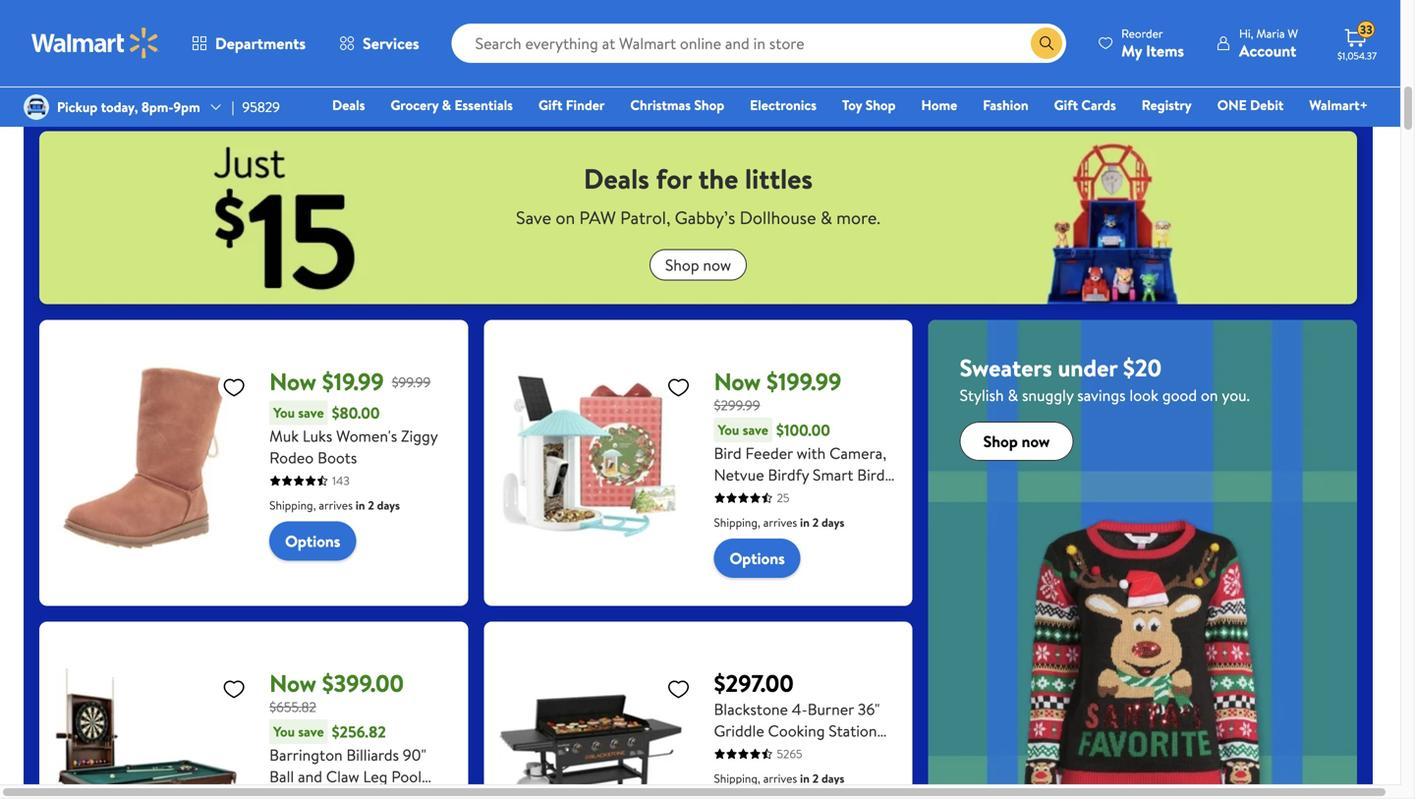 Task type: locate. For each thing, give the bounding box(es) containing it.
options link down greeting
[[714, 539, 801, 578]]

fashion
[[983, 95, 1029, 114]]

toy shop
[[842, 95, 896, 114]]

& right grocery on the top left
[[442, 95, 451, 114]]

1 vertical spatial christmas
[[765, 486, 834, 507]]

feeder down $100.00
[[745, 442, 793, 464]]

save up luks
[[298, 403, 324, 422]]

gift inside gift cards link
[[1054, 95, 1078, 114]]

today right delivery
[[759, 40, 788, 57]]

shipping, arrives in 2 days for $199.99
[[714, 514, 845, 531]]

pickup
[[714, 24, 748, 40], [57, 97, 98, 116]]

reorder my items
[[1121, 25, 1184, 61]]

1 vertical spatial pickup
[[57, 97, 98, 116]]

box
[[868, 486, 894, 507]]

0 horizontal spatial options link
[[269, 521, 356, 561]]

grocery & essentials link
[[382, 94, 522, 115]]

with inside $297.00 blackstone 4-burner 36" griddle cooking station with hard cover
[[714, 742, 743, 763]]

options down 143
[[285, 530, 340, 552]]

in up 'electronics'
[[800, 57, 810, 74]]

1 horizontal spatial now
[[1022, 430, 1050, 452]]

95829
[[242, 97, 280, 116]]

shop now button down snuggly
[[960, 422, 1074, 461]]

options down greeting
[[730, 548, 785, 569]]

on left you.
[[1201, 384, 1218, 406]]

deals left grocery on the top left
[[332, 95, 365, 114]]

1 vertical spatial shop now
[[983, 430, 1050, 452]]

gift finder
[[539, 95, 605, 114]]

$655.82
[[269, 697, 316, 717]]

with
[[797, 442, 826, 464], [714, 507, 743, 529], [714, 742, 743, 763], [308, 787, 337, 799]]

& right stylish
[[1008, 384, 1018, 406]]

$297.00 blackstone 4-burner 36" griddle cooking station with hard cover
[[714, 667, 880, 763]]

save for $399.00
[[298, 722, 324, 741]]

paw
[[579, 205, 616, 230]]

1 vertical spatial shipping, arrives in 2 days
[[714, 514, 845, 531]]

pickup inside pickup today delivery today shipping, arrives in 2 days
[[714, 24, 748, 40]]

pickup for pickup today delivery today shipping, arrives in 2 days
[[714, 24, 748, 40]]

0 vertical spatial shop now
[[665, 254, 731, 276]]

0 vertical spatial now
[[703, 254, 731, 276]]

shop now button down gabby's
[[649, 249, 747, 281]]

save down $299.99
[[743, 420, 768, 439]]

now right add to favorites list, bird feeder with camera, netvue birdfy smart bird feeder christmas gift box with greeting card, blue icon
[[714, 365, 761, 398]]

save inside now $199.99 $299.99 you save $100.00 bird feeder with camera, netvue birdfy smart bird feeder christmas gift box with greeting card, blue
[[743, 420, 768, 439]]

cue
[[341, 787, 369, 799]]

0 vertical spatial shop now button
[[649, 249, 747, 281]]

the
[[698, 159, 738, 198]]

2
[[813, 57, 819, 74], [368, 497, 374, 514], [813, 514, 819, 531], [813, 770, 819, 787]]

0 horizontal spatial bird
[[714, 442, 742, 464]]

shipping, up add to cart image
[[714, 57, 761, 74]]

1 horizontal spatial options link
[[714, 539, 801, 578]]

and
[[298, 766, 322, 787]]

arrives down 25
[[763, 514, 797, 531]]

now up the muk
[[269, 365, 316, 398]]

0 vertical spatial &
[[442, 95, 451, 114]]

0 horizontal spatial options
[[285, 530, 340, 552]]

hard
[[747, 742, 780, 763]]

deals for deals
[[332, 95, 365, 114]]

shop now down gabby's
[[665, 254, 731, 276]]

2 horizontal spatial gift
[[1054, 95, 1078, 114]]

bird down $299.99
[[714, 442, 742, 464]]

options link down 143
[[269, 521, 356, 561]]

options link
[[1159, 48, 1245, 88], [269, 521, 356, 561], [714, 539, 801, 578]]

shipping, down hard
[[714, 770, 761, 787]]

0 vertical spatial shipping, arrives in 2 days
[[269, 497, 400, 514]]

save
[[516, 205, 551, 230]]

save
[[298, 403, 324, 422], [743, 420, 768, 439], [298, 722, 324, 741]]

toy shop link
[[833, 94, 905, 115]]

you for $399.00
[[273, 722, 295, 741]]

1 horizontal spatial shop now button
[[960, 422, 1074, 461]]

days down women's
[[377, 497, 400, 514]]

registry
[[1142, 95, 1192, 114]]

today up add
[[751, 24, 780, 40]]

gift left the box
[[837, 486, 864, 507]]

0 horizontal spatial shop now button
[[649, 249, 747, 281]]

cooking
[[768, 720, 825, 742]]

1 horizontal spatial christmas
[[765, 486, 834, 507]]

now inside the now $399.00 $655.82 you save $256.82 barrington billiards 90" ball and claw leg pool table with cue rac
[[269, 667, 316, 700]]

add to favorites list, blackstone 4-burner 36" griddle cooking station with hard cover image
[[667, 677, 690, 701]]

now inside now $199.99 $299.99 you save $100.00 bird feeder with camera, netvue birdfy smart bird feeder christmas gift box with greeting card, blue
[[714, 365, 761, 398]]

deals link
[[323, 94, 374, 115]]

women's
[[336, 425, 397, 447]]

0 vertical spatial on
[[556, 205, 575, 230]]

christmas shop
[[630, 95, 724, 114]]

$297.00
[[714, 667, 794, 700]]

you inside the you save $80.00 muk luks women's ziggy rodeo boots
[[273, 403, 295, 422]]

shop left add
[[694, 95, 724, 114]]

in down boots
[[356, 497, 365, 514]]

days up toy
[[822, 57, 845, 74]]

on inside 'deals for the littles save on paw patrol, gabby's dollhouse & more.'
[[556, 205, 575, 230]]

you down $655.82
[[273, 722, 295, 741]]

shipping, arrives in 2 days for save
[[269, 497, 400, 514]]

more.
[[837, 205, 880, 230]]

& left more.
[[821, 205, 832, 230]]

you down $299.99
[[718, 420, 739, 439]]

options
[[1174, 57, 1230, 79], [285, 530, 340, 552], [730, 548, 785, 569]]

bird
[[714, 442, 742, 464], [857, 464, 885, 486]]

shop down stylish
[[983, 430, 1018, 452]]

pickup for pickup today, 8pm-9pm
[[57, 97, 98, 116]]

on right the save
[[556, 205, 575, 230]]

gabby's
[[675, 205, 735, 230]]

2 vertical spatial shipping, arrives in 2 days
[[714, 770, 845, 787]]

boots
[[318, 447, 357, 468]]

Search search field
[[452, 24, 1066, 63]]

1 horizontal spatial shop now
[[983, 430, 1050, 452]]

4-
[[792, 698, 808, 720]]

today
[[751, 24, 780, 40], [759, 40, 788, 57]]

2 horizontal spatial &
[[1008, 384, 1018, 406]]

&
[[442, 95, 451, 114], [821, 205, 832, 230], [1008, 384, 1018, 406]]

0 vertical spatial pickup
[[714, 24, 748, 40]]

hi, maria w account
[[1239, 25, 1298, 61]]

now right add to favorites list, barrington billiards 90" ball and claw leg pool table with cue rack, dartboard set, green, new image
[[269, 667, 316, 700]]

muk
[[269, 425, 299, 447]]

1 vertical spatial deals
[[584, 159, 649, 198]]

1 vertical spatial on
[[1201, 384, 1218, 406]]

1 vertical spatial &
[[821, 205, 832, 230]]

0 horizontal spatial on
[[556, 205, 575, 230]]

shop now
[[665, 254, 731, 276], [983, 430, 1050, 452]]

2 up 'electronics'
[[813, 57, 819, 74]]

& inside 'deals for the littles save on paw patrol, gabby's dollhouse & more.'
[[821, 205, 832, 230]]

feeder left 25
[[714, 486, 761, 507]]

options link down shipping, arrives in 3+ days
[[1159, 48, 1245, 88]]

grocery & essentials
[[391, 95, 513, 114]]

 image
[[24, 94, 49, 120]]

& inside the sweaters under $20 stylish & snuggly savings look good on you.
[[1008, 384, 1018, 406]]

my
[[1121, 40, 1142, 61]]

shipping, arrives in 2 days down 5265
[[714, 770, 845, 787]]

1 vertical spatial shop now button
[[960, 422, 1074, 461]]

options down shipping, arrives in 3+ days
[[1174, 57, 1230, 79]]

1 horizontal spatial on
[[1201, 384, 1218, 406]]

0 horizontal spatial now
[[703, 254, 731, 276]]

deals
[[332, 95, 365, 114], [584, 159, 649, 198]]

days right 3+
[[1273, 24, 1296, 40]]

littles
[[745, 159, 813, 198]]

1 vertical spatial feeder
[[714, 486, 761, 507]]

0 vertical spatial feeder
[[745, 442, 793, 464]]

shop now button
[[649, 249, 747, 281], [960, 422, 1074, 461]]

0 horizontal spatial gift
[[539, 95, 563, 114]]

options link for now $199.99
[[714, 539, 801, 578]]

arrives up 'electronics'
[[763, 57, 797, 74]]

items
[[1146, 40, 1184, 61]]

add
[[745, 90, 774, 112]]

1 horizontal spatial options
[[730, 548, 785, 569]]

days
[[1273, 24, 1296, 40], [822, 57, 845, 74], [377, 497, 400, 514], [822, 514, 845, 531], [822, 770, 845, 787]]

1 horizontal spatial bird
[[857, 464, 885, 486]]

save inside the now $399.00 $655.82 you save $256.82 barrington billiards 90" ball and claw leg pool table with cue rac
[[298, 722, 324, 741]]

you up the muk
[[273, 403, 295, 422]]

you inside now $199.99 $299.99 you save $100.00 bird feeder with camera, netvue birdfy smart bird feeder christmas gift box with greeting card, blue
[[718, 420, 739, 439]]

days left blue
[[822, 514, 845, 531]]

today,
[[101, 97, 138, 116]]

services button
[[322, 20, 436, 67]]

pickup up add to cart image
[[714, 24, 748, 40]]

gift left finder
[[539, 95, 563, 114]]

barrington
[[269, 744, 343, 766]]

1 horizontal spatial deals
[[584, 159, 649, 198]]

1 vertical spatial now
[[1022, 430, 1050, 452]]

$299.99
[[714, 396, 760, 415]]

2 down women's
[[368, 497, 374, 514]]

25
[[777, 490, 790, 506]]

you inside the now $399.00 $655.82 you save $256.82 barrington billiards 90" ball and claw leg pool table with cue rac
[[273, 722, 295, 741]]

savings
[[1077, 384, 1126, 406]]

arrives
[[1208, 24, 1242, 40], [763, 57, 797, 74], [319, 497, 353, 514], [763, 514, 797, 531], [763, 770, 797, 787]]

with left cue
[[308, 787, 337, 799]]

shop
[[694, 95, 724, 114], [866, 95, 896, 114], [665, 254, 699, 276], [983, 430, 1018, 452]]

pickup today delivery today shipping, arrives in 2 days
[[714, 24, 845, 74]]

pickup today, 8pm-9pm
[[57, 97, 200, 116]]

now
[[269, 365, 316, 398], [714, 365, 761, 398], [269, 667, 316, 700]]

gift cards
[[1054, 95, 1116, 114]]

0 horizontal spatial pickup
[[57, 97, 98, 116]]

2 vertical spatial &
[[1008, 384, 1018, 406]]

5265
[[777, 746, 803, 762]]

0 vertical spatial deals
[[332, 95, 365, 114]]

0 vertical spatial christmas
[[630, 95, 691, 114]]

now down gabby's
[[703, 254, 731, 276]]

deals up 'paw' in the top of the page
[[584, 159, 649, 198]]

1 horizontal spatial &
[[821, 205, 832, 230]]

9pm
[[173, 97, 200, 116]]

shipping, arrives in 2 days down 143
[[269, 497, 400, 514]]

netvue
[[714, 464, 764, 486]]

ziggy
[[401, 425, 438, 447]]

home link
[[913, 94, 966, 115]]

birdfy
[[768, 464, 809, 486]]

finder
[[566, 95, 605, 114]]

0 horizontal spatial deals
[[332, 95, 365, 114]]

add to favorites list, bird feeder with camera, netvue birdfy smart bird feeder christmas gift box with greeting card, blue image
[[667, 375, 690, 400]]

claw
[[326, 766, 359, 787]]

shop right toy
[[866, 95, 896, 114]]

snuggly
[[1022, 384, 1074, 406]]

arrives inside pickup today delivery today shipping, arrives in 2 days
[[763, 57, 797, 74]]

1 horizontal spatial pickup
[[714, 24, 748, 40]]

save for $199.99
[[743, 420, 768, 439]]

now down snuggly
[[1022, 430, 1050, 452]]

save up barrington
[[298, 722, 324, 741]]

gift inside now $199.99 $299.99 you save $100.00 bird feeder with camera, netvue birdfy smart bird feeder christmas gift box with greeting card, blue
[[837, 486, 864, 507]]

gift left cards
[[1054, 95, 1078, 114]]

0 horizontal spatial shop now
[[665, 254, 731, 276]]

now
[[703, 254, 731, 276], [1022, 430, 1050, 452]]

days inside pickup today delivery today shipping, arrives in 2 days
[[822, 57, 845, 74]]

pickup left today, in the top of the page
[[57, 97, 98, 116]]

shop now down snuggly
[[983, 430, 1050, 452]]

home
[[921, 95, 957, 114]]

bird right smart
[[857, 464, 885, 486]]

with down netvue
[[714, 507, 743, 529]]

burner
[[808, 698, 854, 720]]

shipping, arrives in 2 days down 25
[[714, 514, 845, 531]]

|
[[232, 97, 234, 116]]

search icon image
[[1039, 35, 1055, 51]]

w
[[1288, 25, 1298, 42]]

with left hard
[[714, 742, 743, 763]]

pool
[[391, 766, 422, 787]]

deals inside 'deals for the littles save on paw patrol, gabby's dollhouse & more.'
[[584, 159, 649, 198]]

gift
[[539, 95, 563, 114], [1054, 95, 1078, 114], [837, 486, 864, 507]]

deals for the littles save on paw patrol, gabby's dollhouse & more.
[[516, 159, 880, 230]]

1 horizontal spatial gift
[[837, 486, 864, 507]]



Task type: vqa. For each thing, say whether or not it's contained in the screenshot.
the Dollhouse
yes



Task type: describe. For each thing, give the bounding box(es) containing it.
ball
[[269, 766, 294, 787]]

cover
[[784, 742, 826, 763]]

with inside the now $399.00 $655.82 you save $256.82 barrington billiards 90" ball and claw leg pool table with cue rac
[[308, 787, 337, 799]]

with down $100.00
[[797, 442, 826, 464]]

0 horizontal spatial &
[[442, 95, 451, 114]]

2 right greeting
[[813, 514, 819, 531]]

shipping, arrives in 3+ days
[[1159, 24, 1296, 40]]

2 horizontal spatial options
[[1174, 57, 1230, 79]]

2 down the 'cover'
[[813, 770, 819, 787]]

blackstone
[[714, 698, 788, 720]]

departments button
[[175, 20, 322, 67]]

now $199.99 $299.99 you save $100.00 bird feeder with camera, netvue birdfy smart bird feeder christmas gift box with greeting card, blue
[[714, 365, 894, 529]]

arrives left 3+
[[1208, 24, 1242, 40]]

reorder
[[1121, 25, 1163, 42]]

add to favorites list, muk luks women's ziggy rodeo boots image
[[222, 375, 246, 400]]

8pm-
[[141, 97, 173, 116]]

in left card, on the right of the page
[[800, 514, 810, 531]]

gift for gift cards
[[1054, 95, 1078, 114]]

one
[[1217, 95, 1247, 114]]

$80.00
[[332, 402, 380, 424]]

cards
[[1081, 95, 1116, 114]]

billiards
[[346, 744, 399, 766]]

shipping, down rodeo
[[269, 497, 316, 514]]

blue
[[852, 507, 882, 529]]

camera,
[[830, 442, 887, 464]]

shop now button for stylish
[[960, 422, 1074, 461]]

$99.99
[[392, 372, 431, 391]]

you.
[[1222, 384, 1250, 406]]

shipping, inside pickup today delivery today shipping, arrives in 2 days
[[714, 57, 761, 74]]

in left 3+
[[1245, 24, 1254, 40]]

walmart+
[[1309, 95, 1368, 114]]

arrives down 143
[[319, 497, 353, 514]]

in down the 'cover'
[[800, 770, 810, 787]]

in inside pickup today delivery today shipping, arrives in 2 days
[[800, 57, 810, 74]]

$1,054.37
[[1338, 49, 1377, 62]]

days down the 'cover'
[[822, 770, 845, 787]]

christmas inside now $199.99 $299.99 you save $100.00 bird feeder with camera, netvue birdfy smart bird feeder christmas gift box with greeting card, blue
[[765, 486, 834, 507]]

delivery
[[714, 40, 756, 57]]

90"
[[403, 744, 426, 766]]

registry link
[[1133, 94, 1201, 115]]

arrives down 5265
[[763, 770, 797, 787]]

Walmart Site-Wide search field
[[452, 24, 1066, 63]]

deals for deals for the littles save on paw patrol, gabby's dollhouse & more.
[[584, 159, 649, 198]]

now $19.99 $99.99
[[269, 365, 431, 398]]

dollhouse
[[740, 205, 816, 230]]

$399.00
[[322, 667, 404, 700]]

add to cart image
[[722, 90, 745, 113]]

shop now button for littles
[[649, 249, 747, 281]]

station
[[829, 720, 877, 742]]

christmas shop link
[[621, 94, 733, 115]]

account
[[1239, 40, 1297, 61]]

look
[[1130, 384, 1159, 406]]

3+
[[1257, 24, 1270, 40]]

table
[[269, 787, 304, 799]]

now for $399.00
[[269, 667, 316, 700]]

under
[[1058, 351, 1118, 384]]

stylish
[[960, 384, 1004, 406]]

now for stylish
[[1022, 430, 1050, 452]]

card,
[[811, 507, 848, 529]]

now for $19.99
[[269, 365, 316, 398]]

shipping, down netvue
[[714, 514, 761, 531]]

toy
[[842, 95, 862, 114]]

add to favorites list, barrington billiards 90" ball and claw leg pool table with cue rack, dartboard set, green, new image
[[222, 677, 246, 701]]

hi,
[[1239, 25, 1254, 42]]

shipping, right my
[[1159, 24, 1205, 40]]

rodeo
[[269, 447, 314, 468]]

options link for now $19.99
[[269, 521, 356, 561]]

essentials
[[455, 95, 513, 114]]

griddle
[[714, 720, 764, 742]]

33
[[1360, 21, 1373, 38]]

36"
[[858, 698, 880, 720]]

on inside the sweaters under $20 stylish & snuggly savings look good on you.
[[1201, 384, 1218, 406]]

you save $80.00 muk luks women's ziggy rodeo boots
[[269, 402, 438, 468]]

options for now $199.99
[[730, 548, 785, 569]]

shop down gabby's
[[665, 254, 699, 276]]

143
[[332, 472, 350, 489]]

$256.82
[[332, 721, 386, 743]]

walmart image
[[31, 28, 159, 59]]

shop now for stylish
[[983, 430, 1050, 452]]

2 horizontal spatial options link
[[1159, 48, 1245, 88]]

now for $199.99
[[714, 365, 761, 398]]

debit
[[1250, 95, 1284, 114]]

smart
[[813, 464, 854, 486]]

one debit link
[[1209, 94, 1293, 115]]

sweaters under $20 stylish & snuggly savings look good on you.
[[960, 351, 1250, 406]]

now for littles
[[703, 254, 731, 276]]

departments
[[215, 32, 306, 54]]

| 95829
[[232, 97, 280, 116]]

shop now for littles
[[665, 254, 731, 276]]

fashion link
[[974, 94, 1037, 115]]

gift finder link
[[530, 94, 614, 115]]

good
[[1162, 384, 1197, 406]]

luks
[[303, 425, 332, 447]]

sweaters
[[960, 351, 1052, 384]]

$199.99
[[767, 365, 842, 398]]

for
[[656, 159, 692, 198]]

grocery
[[391, 95, 439, 114]]

leg
[[363, 766, 388, 787]]

save inside the you save $80.00 muk luks women's ziggy rodeo boots
[[298, 403, 324, 422]]

services
[[363, 32, 419, 54]]

walmart+ link
[[1301, 94, 1377, 115]]

you for $199.99
[[718, 420, 739, 439]]

electronics link
[[741, 94, 826, 115]]

patrol,
[[620, 205, 671, 230]]

2 inside pickup today delivery today shipping, arrives in 2 days
[[813, 57, 819, 74]]

gift for gift finder
[[539, 95, 563, 114]]

options for now $19.99
[[285, 530, 340, 552]]

$20
[[1123, 351, 1162, 384]]

0 horizontal spatial christmas
[[630, 95, 691, 114]]

electronics
[[750, 95, 817, 114]]



